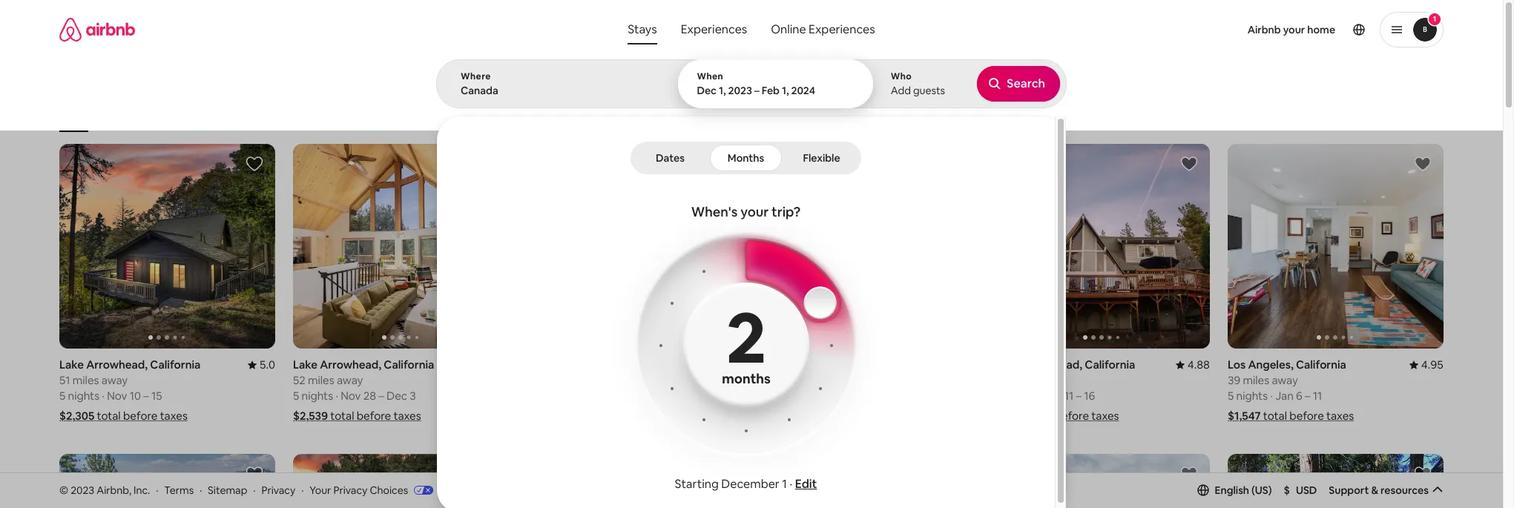 Task type: describe. For each thing, give the bounding box(es) containing it.
away for lake arrowhead, california 51 miles away 5 nights · nov 10 – 15 $2,305 total before taxes
[[101, 374, 128, 388]]

28
[[363, 389, 376, 403]]

where
[[461, 70, 491, 82]]

when's
[[691, 203, 738, 220]]

11 inside "lake arrowhead, california 53 miles away nov 11 – 16 total before taxes"
[[1065, 389, 1074, 403]]

who add guests
[[891, 70, 945, 97]]

treehouses
[[876, 110, 925, 122]]

2024
[[791, 84, 815, 97]]

before inside the lake arrowhead, california 52 miles away 5 nights · dec 10 – 15 $1,221 total before taxes
[[821, 409, 856, 423]]

· inside los angeles, california 39 miles away 5 nights · jan 6 – 11 $1,547 total before taxes
[[1271, 389, 1273, 403]]

1 inside stays tab panel
[[782, 476, 787, 492]]

airbnb
[[1248, 23, 1281, 36]]

online experiences link
[[759, 15, 887, 45]]

$
[[1284, 484, 1290, 497]]

los angeles, california 39 miles away 5 nights · jan 6 – 11 $1,547 total before taxes
[[1228, 358, 1354, 423]]

show map button
[[702, 407, 801, 443]]

inc.
[[134, 483, 150, 497]]

english (us) button
[[1197, 484, 1272, 497]]

california for lake arrowhead, california 53 miles away nov 11 – 16 total before taxes
[[1085, 358, 1136, 372]]

stays button
[[616, 15, 669, 45]]

– inside lake arrowhead, california 52 miles away 5 nights · nov 28 – dec 3 $2,539 total before taxes
[[379, 389, 384, 403]]

away for lake arrowhead, california 53 miles away nov 11 – 16 total before taxes
[[1038, 374, 1064, 388]]

10 for dec
[[831, 389, 843, 403]]

· inside stays tab panel
[[790, 476, 793, 492]]

your
[[310, 483, 331, 497]]

airbnb your home link
[[1239, 14, 1345, 45]]

flexible button
[[785, 145, 858, 171]]

nights for lake arrowhead, california 51 miles away 5 nights · nov 10 – 15 $2,305 total before taxes
[[68, 389, 99, 403]]

starting december 1 · edit
[[675, 476, 817, 492]]

terms
[[164, 483, 194, 497]]

– inside the lake arrowhead, california 52 miles away 5 nights · dec 10 – 15 $1,221 total before taxes
[[845, 389, 851, 403]]

months
[[722, 370, 770, 387]]

total inside lake arrowhead, california 51 miles away 5 nights · nov 10 – 15 $2,305 total before taxes
[[97, 409, 121, 423]]

map
[[746, 418, 768, 432]]

total inside the lake arrowhead, california 52 miles away 5 nights · dec 10 – 15 $1,221 total before taxes
[[795, 409, 819, 423]]

total inside 'nov 12 – 17 total before taxes'
[[563, 409, 587, 423]]

show map
[[717, 418, 768, 432]]

online
[[771, 22, 806, 37]]

california for lake arrowhead, california
[[618, 358, 668, 372]]

your privacy choices link
[[310, 483, 433, 498]]

2
[[726, 290, 766, 383]]

jan
[[1276, 389, 1294, 403]]

support & resources
[[1329, 484, 1429, 497]]

edit
[[795, 476, 817, 492]]

taxes inside 'nov 12 – 17 total before taxes'
[[626, 409, 654, 423]]

home
[[1308, 23, 1336, 36]]

16
[[1084, 389, 1095, 403]]

arrowhead, for lake arrowhead, california
[[554, 358, 615, 372]]

5 for lake arrowhead, california 51 miles away 5 nights · nov 10 – 15 $2,305 total before taxes
[[59, 389, 65, 403]]

terms link
[[164, 483, 194, 497]]

none search field containing 2
[[436, 0, 1067, 508]]

edit button
[[795, 476, 817, 492]]

17
[[618, 389, 629, 403]]

airbnb your home
[[1248, 23, 1336, 36]]

arrowhead, for lake arrowhead, california 53 miles away nov 11 – 16 total before taxes
[[1021, 358, 1083, 372]]

$2,539
[[293, 409, 328, 423]]

skiing
[[538, 110, 564, 122]]

11 inside los angeles, california 39 miles away 5 nights · jan 6 – 11 $1,547 total before taxes
[[1313, 389, 1322, 403]]

choices
[[370, 483, 408, 497]]

grid
[[630, 110, 647, 122]]

4.95
[[1422, 358, 1444, 372]]

california for lake arrowhead, california 52 miles away 5 nights · nov 28 – dec 3 $2,539 total before taxes
[[384, 358, 434, 372]]

$2,305
[[59, 409, 94, 423]]

15 for nov
[[151, 389, 162, 403]]

tab list inside stays tab panel
[[634, 142, 858, 174]]

5 for lake arrowhead, california 52 miles away 5 nights · nov 28 – dec 3 $2,539 total before taxes
[[293, 389, 299, 403]]

before inside 'nov 12 – 17 total before taxes'
[[589, 409, 624, 423]]

experiences inside button
[[681, 22, 747, 37]]

6
[[1296, 389, 1303, 403]]

months button
[[710, 145, 782, 171]]

who
[[891, 70, 912, 82]]

dates button
[[634, 145, 707, 171]]

dec inside when dec 1, 2023 – feb 1, 2024
[[697, 84, 717, 97]]

51
[[59, 374, 70, 388]]

5.0
[[259, 358, 275, 372]]

5 for los angeles, california 39 miles away 5 nights · jan 6 – 11 $1,547 total before taxes
[[1228, 389, 1234, 403]]

your privacy choices
[[310, 483, 408, 497]]

countryside
[[801, 110, 853, 122]]

english (us)
[[1215, 484, 1272, 497]]

2023 inside when dec 1, 2023 – feb 1, 2024
[[728, 84, 752, 97]]

your for airbnb
[[1283, 23, 1305, 36]]

desert
[[1020, 110, 1049, 122]]

dates
[[656, 151, 685, 165]]

your for when's
[[741, 203, 769, 220]]

what can we help you find? tab list
[[616, 15, 759, 45]]

when
[[697, 70, 724, 82]]

add to wishlist: los angeles, california image
[[1181, 466, 1198, 483]]

views
[[417, 110, 441, 122]]

$1,221
[[761, 409, 792, 423]]

guests
[[913, 84, 945, 97]]

before inside "lake arrowhead, california 53 miles away nov 11 – 16 total before taxes"
[[1055, 409, 1089, 423]]

off-
[[596, 110, 612, 122]]

los
[[1228, 358, 1246, 372]]

5 for lake arrowhead, california 52 miles away 5 nights · dec 10 – 15 $1,221 total before taxes
[[761, 389, 767, 403]]

– inside 'nov 12 – 17 total before taxes'
[[610, 389, 616, 403]]

1 1, from the left
[[719, 84, 726, 97]]

taxes inside the lake arrowhead, california 52 miles away 5 nights · dec 10 – 15 $1,221 total before taxes
[[858, 409, 886, 423]]

when's your trip?
[[691, 203, 801, 220]]

10 for nov
[[130, 389, 141, 403]]

nights for los angeles, california 39 miles away 5 nights · jan 6 – 11 $1,547 total before taxes
[[1237, 389, 1268, 403]]

add
[[891, 84, 911, 97]]

taxes inside "lake arrowhead, california 53 miles away nov 11 – 16 total before taxes"
[[1092, 409, 1119, 423]]

dec inside lake arrowhead, california 52 miles away 5 nights · nov 28 – dec 3 $2,539 total before taxes
[[387, 389, 407, 403]]

sitemap
[[208, 483, 247, 497]]

flexible
[[803, 151, 840, 165]]

©
[[59, 483, 68, 497]]

· inside lake arrowhead, california 51 miles away 5 nights · nov 10 – 15 $2,305 total before taxes
[[102, 389, 105, 403]]



Task type: vqa. For each thing, say whether or not it's contained in the screenshot.
For
no



Task type: locate. For each thing, give the bounding box(es) containing it.
52 up $1,221
[[761, 374, 773, 388]]

– inside los angeles, california 39 miles away 5 nights · jan 6 – 11 $1,547 total before taxes
[[1305, 389, 1311, 403]]

arrowhead,
[[86, 358, 148, 372], [320, 358, 382, 372], [554, 358, 615, 372], [787, 358, 849, 372], [1021, 358, 1083, 372]]

2 experiences from the left
[[809, 22, 875, 37]]

total inside lake arrowhead, california 52 miles away 5 nights · nov 28 – dec 3 $2,539 total before taxes
[[330, 409, 354, 423]]

total inside "lake arrowhead, california 53 miles away nov 11 – 16 total before taxes"
[[1028, 409, 1052, 423]]

10 inside the lake arrowhead, california 52 miles away 5 nights · dec 10 – 15 $1,221 total before taxes
[[831, 389, 843, 403]]

miles up $2,539
[[308, 374, 334, 388]]

lake for lake arrowhead, california 52 miles away 5 nights · nov 28 – dec 3 $2,539 total before taxes
[[293, 358, 318, 372]]

arrowhead, inside lake arrowhead, california 52 miles away 5 nights · nov 28 – dec 3 $2,539 total before taxes
[[320, 358, 382, 372]]

3 away from the left
[[804, 374, 831, 388]]

away for lake arrowhead, california 52 miles away 5 nights · nov 28 – dec 3 $2,539 total before taxes
[[337, 374, 363, 388]]

arrowhead, for lake arrowhead, california 51 miles away 5 nights · nov 10 – 15 $2,305 total before taxes
[[86, 358, 148, 372]]

california inside lake arrowhead, california 52 miles away 5 nights · nov 28 – dec 3 $2,539 total before taxes
[[384, 358, 434, 372]]

before right $1,221
[[821, 409, 856, 423]]

miles inside los angeles, california 39 miles away 5 nights · jan 6 – 11 $1,547 total before taxes
[[1243, 374, 1270, 388]]

· inside the lake arrowhead, california 52 miles away 5 nights · dec 10 – 15 $1,221 total before taxes
[[803, 389, 806, 403]]

lake arrowhead, california
[[527, 358, 668, 372]]

10 inside lake arrowhead, california 51 miles away 5 nights · nov 10 – 15 $2,305 total before taxes
[[130, 389, 141, 403]]

arrowhead, for lake arrowhead, california 52 miles away 5 nights · dec 10 – 15 $1,221 total before taxes
[[787, 358, 849, 372]]

6 california from the left
[[1296, 358, 1347, 372]]

miles inside the lake arrowhead, california 52 miles away 5 nights · dec 10 – 15 $1,221 total before taxes
[[775, 374, 802, 388]]

– inside when dec 1, 2023 – feb 1, 2024
[[754, 84, 760, 97]]

1 horizontal spatial 11
[[1313, 389, 1322, 403]]

away inside the lake arrowhead, california 52 miles away 5 nights · dec 10 – 15 $1,221 total before taxes
[[804, 374, 831, 388]]

english
[[1215, 484, 1250, 497]]

·
[[102, 389, 105, 403], [336, 389, 338, 403], [803, 389, 806, 403], [1271, 389, 1273, 403], [790, 476, 793, 492], [156, 483, 158, 497], [200, 483, 202, 497], [253, 483, 256, 497], [301, 483, 304, 497]]

1 52 from the left
[[293, 374, 305, 388]]

miles for lake arrowhead, california 51 miles away 5 nights · nov 10 – 15 $2,305 total before taxes
[[73, 374, 99, 388]]

1 horizontal spatial 2023
[[728, 84, 752, 97]]

2023
[[728, 84, 752, 97], [71, 483, 94, 497]]

nights inside the lake arrowhead, california 52 miles away 5 nights · dec 10 – 15 $1,221 total before taxes
[[769, 389, 801, 403]]

1 horizontal spatial 1,
[[782, 84, 789, 97]]

2 privacy from the left
[[333, 483, 368, 497]]

arrowhead, inside the lake arrowhead, california 52 miles away 5 nights · dec 10 – 15 $1,221 total before taxes
[[787, 358, 849, 372]]

5 before from the left
[[1055, 409, 1089, 423]]

before inside los angeles, california 39 miles away 5 nights · jan 6 – 11 $1,547 total before taxes
[[1290, 409, 1324, 423]]

2 arrowhead, from the left
[[320, 358, 382, 372]]

california for los angeles, california 39 miles away 5 nights · jan 6 – 11 $1,547 total before taxes
[[1296, 358, 1347, 372]]

nights inside los angeles, california 39 miles away 5 nights · jan 6 – 11 $1,547 total before taxes
[[1237, 389, 1268, 403]]

&
[[1372, 484, 1379, 497]]

nov 12 – 17 total before taxes
[[563, 389, 654, 423]]

before right $2,305
[[123, 409, 158, 423]]

52 for lake arrowhead, california 52 miles away 5 nights · nov 28 – dec 3 $2,539 total before taxes
[[293, 374, 305, 388]]

0 horizontal spatial dec
[[387, 389, 407, 403]]

None search field
[[436, 0, 1067, 508]]

1 11 from the left
[[1065, 389, 1074, 403]]

taxes
[[160, 409, 188, 423], [394, 409, 421, 423], [626, 409, 654, 423], [858, 409, 886, 423], [1092, 409, 1119, 423], [1327, 409, 1354, 423]]

1 10 from the left
[[130, 389, 141, 403]]

3 arrowhead, from the left
[[554, 358, 615, 372]]

nov
[[107, 389, 127, 403], [341, 389, 361, 403], [574, 389, 595, 403], [1042, 389, 1062, 403]]

2 total before taxes button from the left
[[994, 409, 1119, 423]]

airbnb,
[[97, 483, 131, 497]]

mansions
[[466, 110, 505, 122]]

2 total from the left
[[330, 409, 354, 423]]

1,
[[719, 84, 726, 97], [782, 84, 789, 97]]

miles for los angeles, california 39 miles away 5 nights · jan 6 – 11 $1,547 total before taxes
[[1243, 374, 1270, 388]]

1 5 from the left
[[59, 389, 65, 403]]

15 inside the lake arrowhead, california 52 miles away 5 nights · dec 10 – 15 $1,221 total before taxes
[[853, 389, 864, 403]]

12
[[597, 389, 608, 403]]

2 11 from the left
[[1313, 389, 1322, 403]]

lake arrowhead, california 53 miles away nov 11 – 16 total before taxes
[[994, 358, 1136, 423]]

(us)
[[1252, 484, 1272, 497]]

total before taxes button for nov 11 – 16
[[994, 409, 1119, 423]]

nights for lake arrowhead, california 52 miles away 5 nights · dec 10 – 15 $1,221 total before taxes
[[769, 389, 801, 403]]

1, down when
[[719, 84, 726, 97]]

group
[[59, 74, 1190, 132], [59, 144, 275, 349], [293, 144, 509, 349], [527, 144, 743, 349], [761, 144, 976, 349], [994, 144, 1210, 349], [1228, 144, 1444, 349], [59, 454, 275, 508], [293, 454, 509, 508], [527, 454, 743, 508], [761, 454, 976, 508], [994, 454, 1210, 508], [1228, 454, 1444, 508]]

california inside "lake arrowhead, california 53 miles away nov 11 – 16 total before taxes"
[[1085, 358, 1136, 372]]

2023 right ©
[[71, 483, 94, 497]]

when dec 1, 2023 – feb 1, 2024
[[697, 70, 815, 97]]

terms · sitemap · privacy ·
[[164, 483, 304, 497]]

2023 up design
[[728, 84, 752, 97]]

profile element
[[900, 0, 1444, 59]]

4 nights from the left
[[1237, 389, 1268, 403]]

miles for lake arrowhead, california 52 miles away 5 nights · nov 28 – dec 3 $2,539 total before taxes
[[308, 374, 334, 388]]

1 before from the left
[[123, 409, 158, 423]]

lake inside "lake arrowhead, california 53 miles away nov 11 – 16 total before taxes"
[[994, 358, 1019, 372]]

nov inside lake arrowhead, california 52 miles away 5 nights · nov 28 – dec 3 $2,539 total before taxes
[[341, 389, 361, 403]]

lake arrowhead, california 52 miles away 5 nights · nov 28 – dec 3 $2,539 total before taxes
[[293, 358, 434, 423]]

miles for lake arrowhead, california 53 miles away nov 11 – 16 total before taxes
[[1009, 374, 1036, 388]]

1 california from the left
[[150, 358, 201, 372]]

0 horizontal spatial 1,
[[719, 84, 726, 97]]

lake for lake arrowhead, california 51 miles away 5 nights · nov 10 – 15 $2,305 total before taxes
[[59, 358, 84, 372]]

your inside profile element
[[1283, 23, 1305, 36]]

away inside lake arrowhead, california 52 miles away 5 nights · nov 28 – dec 3 $2,539 total before taxes
[[337, 374, 363, 388]]

your left home
[[1283, 23, 1305, 36]]

2 1, from the left
[[782, 84, 789, 97]]

1 experiences from the left
[[681, 22, 747, 37]]

before inside lake arrowhead, california 51 miles away 5 nights · nov 10 – 15 $2,305 total before taxes
[[123, 409, 158, 423]]

15
[[151, 389, 162, 403], [853, 389, 864, 403]]

5 inside lake arrowhead, california 52 miles away 5 nights · nov 28 – dec 3 $2,539 total before taxes
[[293, 389, 299, 403]]

arrowhead, inside lake arrowhead, california 51 miles away 5 nights · nov 10 – 15 $2,305 total before taxes
[[86, 358, 148, 372]]

off-the-grid
[[596, 110, 647, 122]]

before down 12 at the left of the page
[[589, 409, 624, 423]]

52 inside lake arrowhead, california 52 miles away 5 nights · nov 28 – dec 3 $2,539 total before taxes
[[293, 374, 305, 388]]

camping
[[950, 110, 988, 122]]

lake for lake arrowhead, california 52 miles away 5 nights · dec 10 – 15 $1,221 total before taxes
[[761, 358, 785, 372]]

0 horizontal spatial privacy
[[261, 483, 296, 497]]

support & resources button
[[1329, 484, 1444, 497]]

away
[[101, 374, 128, 388], [337, 374, 363, 388], [804, 374, 831, 388], [1038, 374, 1064, 388], [1272, 374, 1298, 388]]

0 horizontal spatial 11
[[1065, 389, 1074, 403]]

0 horizontal spatial your
[[741, 203, 769, 220]]

trip?
[[772, 203, 801, 220]]

miles inside "lake arrowhead, california 53 miles away nov 11 – 16 total before taxes"
[[1009, 374, 1036, 388]]

52 for lake arrowhead, california 52 miles away 5 nights · dec 10 – 15 $1,221 total before taxes
[[761, 374, 773, 388]]

2 52 from the left
[[761, 374, 773, 388]]

3 taxes from the left
[[626, 409, 654, 423]]

2 horizontal spatial dec
[[808, 389, 829, 403]]

experiences right online
[[809, 22, 875, 37]]

1 privacy from the left
[[261, 483, 296, 497]]

angeles,
[[1248, 358, 1294, 372]]

$1,547
[[1228, 409, 1261, 423]]

nights up $1,221
[[769, 389, 801, 403]]

0 vertical spatial your
[[1283, 23, 1305, 36]]

1 inside 'dropdown button'
[[1433, 14, 1437, 24]]

california inside the lake arrowhead, california 52 miles away 5 nights · dec 10 – 15 $1,221 total before taxes
[[851, 358, 902, 372]]

5 total from the left
[[1028, 409, 1052, 423]]

5 inside the lake arrowhead, california 52 miles away 5 nights · dec 10 – 15 $1,221 total before taxes
[[761, 389, 767, 403]]

nov inside 'nov 12 – 17 total before taxes'
[[574, 389, 595, 403]]

december
[[721, 476, 780, 492]]

4.88
[[1188, 358, 1210, 372]]

3 before from the left
[[589, 409, 624, 423]]

tab list containing dates
[[634, 142, 858, 174]]

miles inside lake arrowhead, california 52 miles away 5 nights · nov 28 – dec 3 $2,539 total before taxes
[[308, 374, 334, 388]]

0 horizontal spatial 52
[[293, 374, 305, 388]]

3 nov from the left
[[574, 389, 595, 403]]

4 miles from the left
[[1009, 374, 1036, 388]]

california inside lake arrowhead, california 51 miles away 5 nights · nov 10 – 15 $2,305 total before taxes
[[150, 358, 201, 372]]

lake
[[681, 110, 701, 122], [59, 358, 84, 372], [293, 358, 318, 372], [527, 358, 551, 372], [761, 358, 785, 372], [994, 358, 1019, 372]]

1 nov from the left
[[107, 389, 127, 403]]

california for lake arrowhead, california 51 miles away 5 nights · nov 10 – 15 $2,305 total before taxes
[[150, 358, 201, 372]]

sitemap link
[[208, 483, 247, 497]]

tab list
[[634, 142, 858, 174]]

2 15 from the left
[[853, 389, 864, 403]]

1 vertical spatial your
[[741, 203, 769, 220]]

usd
[[1296, 484, 1317, 497]]

1 taxes from the left
[[160, 409, 188, 423]]

lake arrowhead, california 52 miles away 5 nights · dec 10 – 15 $1,221 total before taxes
[[761, 358, 902, 423]]

15 inside lake arrowhead, california 51 miles away 5 nights · nov 10 – 15 $2,305 total before taxes
[[151, 389, 162, 403]]

52 up $2,539
[[293, 374, 305, 388]]

0 vertical spatial 1
[[1433, 14, 1437, 24]]

miles for lake arrowhead, california 52 miles away 5 nights · dec 10 – 15 $1,221 total before taxes
[[775, 374, 802, 388]]

15 for dec
[[853, 389, 864, 403]]

4.88 out of 5 average rating image
[[1176, 358, 1210, 372]]

4.95 out of 5 average rating image
[[1410, 358, 1444, 372]]

5 up $2,539
[[293, 389, 299, 403]]

5 arrowhead, from the left
[[1021, 358, 1083, 372]]

1 15 from the left
[[151, 389, 162, 403]]

nights
[[68, 389, 99, 403], [302, 389, 333, 403], [769, 389, 801, 403], [1237, 389, 1268, 403]]

before inside lake arrowhead, california 52 miles away 5 nights · nov 28 – dec 3 $2,539 total before taxes
[[357, 409, 391, 423]]

2 before from the left
[[357, 409, 391, 423]]

5 down "39"
[[1228, 389, 1234, 403]]

4 away from the left
[[1038, 374, 1064, 388]]

0 horizontal spatial experiences
[[681, 22, 747, 37]]

california
[[150, 358, 201, 372], [384, 358, 434, 372], [618, 358, 668, 372], [851, 358, 902, 372], [1085, 358, 1136, 372], [1296, 358, 1347, 372]]

lake inside lake arrowhead, california 52 miles away 5 nights · nov 28 – dec 3 $2,539 total before taxes
[[293, 358, 318, 372]]

2 10 from the left
[[831, 389, 843, 403]]

52 inside the lake arrowhead, california 52 miles away 5 nights · dec 10 – 15 $1,221 total before taxes
[[761, 374, 773, 388]]

your left trip?
[[741, 203, 769, 220]]

2 5 from the left
[[293, 389, 299, 403]]

39
[[1228, 374, 1241, 388]]

amazing views
[[378, 110, 441, 122]]

arrowhead, for lake arrowhead, california 52 miles away 5 nights · nov 28 – dec 3 $2,539 total before taxes
[[320, 358, 382, 372]]

1 horizontal spatial 1
[[1433, 14, 1437, 24]]

add to wishlist: twin peaks, california image
[[1414, 466, 1432, 483]]

1 nights from the left
[[68, 389, 99, 403]]

1 arrowhead, from the left
[[86, 358, 148, 372]]

before down 28
[[357, 409, 391, 423]]

away for lake arrowhead, california 52 miles away 5 nights · dec 10 – 15 $1,221 total before taxes
[[804, 374, 831, 388]]

starting
[[675, 476, 719, 492]]

nights up $2,305
[[68, 389, 99, 403]]

2 miles from the left
[[308, 374, 334, 388]]

miles right the 53
[[1009, 374, 1036, 388]]

52
[[293, 374, 305, 388], [761, 374, 773, 388]]

1 total before taxes button from the left
[[527, 409, 654, 423]]

4.94
[[720, 358, 743, 372]]

– inside "lake arrowhead, california 53 miles away nov 11 – 16 total before taxes"
[[1076, 389, 1082, 403]]

miles right 51
[[73, 374, 99, 388]]

add to wishlist: los angeles, california image
[[1414, 155, 1432, 173]]

arrowhead, inside "lake arrowhead, california 53 miles away nov 11 – 16 total before taxes"
[[1021, 358, 1083, 372]]

0 horizontal spatial 10
[[130, 389, 141, 403]]

3 miles from the left
[[775, 374, 802, 388]]

6 total from the left
[[1264, 409, 1287, 423]]

the-
[[612, 110, 630, 122]]

months
[[728, 151, 764, 165]]

1 total from the left
[[97, 409, 121, 423]]

2 california from the left
[[384, 358, 434, 372]]

0 vertical spatial 2023
[[728, 84, 752, 97]]

amazing
[[378, 110, 416, 122]]

1 button
[[1380, 12, 1444, 47]]

4 taxes from the left
[[858, 409, 886, 423]]

0 horizontal spatial 15
[[151, 389, 162, 403]]

miles inside lake arrowhead, california 51 miles away 5 nights · nov 10 – 15 $2,305 total before taxes
[[73, 374, 99, 388]]

· inside lake arrowhead, california 52 miles away 5 nights · nov 28 – dec 3 $2,539 total before taxes
[[336, 389, 338, 403]]

total before taxes button down 16
[[994, 409, 1119, 423]]

5.0 out of 5 average rating image
[[248, 358, 275, 372]]

miles down angeles,
[[1243, 374, 1270, 388]]

total before taxes button for nov 12 – 17
[[527, 409, 654, 423]]

lake arrowhead, california 51 miles away 5 nights · nov 10 – 15 $2,305 total before taxes
[[59, 358, 201, 423]]

privacy right your
[[333, 483, 368, 497]]

1 vertical spatial 2023
[[71, 483, 94, 497]]

0 horizontal spatial 2023
[[71, 483, 94, 497]]

6 before from the left
[[1290, 409, 1324, 423]]

2 nights from the left
[[302, 389, 333, 403]]

total inside los angeles, california 39 miles away 5 nights · jan 6 – 11 $1,547 total before taxes
[[1264, 409, 1287, 423]]

4.94 out of 5 average rating image
[[708, 358, 743, 372]]

5 inside los angeles, california 39 miles away 5 nights · jan 6 – 11 $1,547 total before taxes
[[1228, 389, 1234, 403]]

add to wishlist: lake arrowhead, california image
[[246, 155, 263, 173], [1181, 155, 1198, 173], [246, 466, 263, 483], [713, 466, 731, 483]]

0 horizontal spatial total before taxes button
[[527, 409, 654, 423]]

5 california from the left
[[1085, 358, 1136, 372]]

5 miles from the left
[[1243, 374, 1270, 388]]

Where field
[[461, 84, 655, 97]]

stays tab panel
[[436, 59, 1067, 508]]

add to wishlist: lake arrowhead, california image
[[713, 155, 731, 173]]

group containing amazing views
[[59, 74, 1190, 132]]

3 5 from the left
[[761, 389, 767, 403]]

privacy link
[[261, 483, 296, 497]]

california for lake arrowhead, california 52 miles away 5 nights · dec 10 – 15 $1,221 total before taxes
[[851, 358, 902, 372]]

your inside stays tab panel
[[741, 203, 769, 220]]

1 horizontal spatial experiences
[[809, 22, 875, 37]]

4 before from the left
[[821, 409, 856, 423]]

1 horizontal spatial 10
[[831, 389, 843, 403]]

experiences up when
[[681, 22, 747, 37]]

dec
[[697, 84, 717, 97], [387, 389, 407, 403], [808, 389, 829, 403]]

lake inside the lake arrowhead, california 52 miles away 5 nights · dec 10 – 15 $1,221 total before taxes
[[761, 358, 785, 372]]

lake for lake arrowhead, california
[[527, 358, 551, 372]]

taxes inside los angeles, california 39 miles away 5 nights · jan 6 – 11 $1,547 total before taxes
[[1327, 409, 1354, 423]]

4 california from the left
[[851, 358, 902, 372]]

1 horizontal spatial dec
[[697, 84, 717, 97]]

3
[[410, 389, 416, 403]]

3 total from the left
[[563, 409, 587, 423]]

53
[[994, 374, 1007, 388]]

6 taxes from the left
[[1327, 409, 1354, 423]]

resources
[[1381, 484, 1429, 497]]

3 california from the left
[[618, 358, 668, 372]]

your
[[1283, 23, 1305, 36], [741, 203, 769, 220]]

display total before taxes switch
[[1405, 94, 1431, 112]]

1 vertical spatial 1
[[782, 476, 787, 492]]

1 horizontal spatial privacy
[[333, 483, 368, 497]]

total before taxes button down 12 at the left of the page
[[527, 409, 654, 423]]

nights inside lake arrowhead, california 52 miles away 5 nights · nov 28 – dec 3 $2,539 total before taxes
[[302, 389, 333, 403]]

online experiences
[[771, 22, 875, 37]]

5 inside lake arrowhead, california 51 miles away 5 nights · nov 10 – 15 $2,305 total before taxes
[[59, 389, 65, 403]]

away inside lake arrowhead, california 51 miles away 5 nights · nov 10 – 15 $2,305 total before taxes
[[101, 374, 128, 388]]

2 taxes from the left
[[394, 409, 421, 423]]

1, right 'feb'
[[782, 84, 789, 97]]

1 horizontal spatial your
[[1283, 23, 1305, 36]]

nights up $1,547
[[1237, 389, 1268, 403]]

5 taxes from the left
[[1092, 409, 1119, 423]]

$ usd
[[1284, 484, 1317, 497]]

away inside los angeles, california 39 miles away 5 nights · jan 6 – 11 $1,547 total before taxes
[[1272, 374, 1298, 388]]

– inside lake arrowhead, california 51 miles away 5 nights · nov 10 – 15 $2,305 total before taxes
[[143, 389, 149, 403]]

5 away from the left
[[1272, 374, 1298, 388]]

privacy
[[261, 483, 296, 497], [333, 483, 368, 497]]

10
[[130, 389, 141, 403], [831, 389, 843, 403]]

taxes inside lake arrowhead, california 51 miles away 5 nights · nov 10 – 15 $2,305 total before taxes
[[160, 409, 188, 423]]

taxes inside lake arrowhead, california 52 miles away 5 nights · nov 28 – dec 3 $2,539 total before taxes
[[394, 409, 421, 423]]

11
[[1065, 389, 1074, 403], [1313, 389, 1322, 403]]

show
[[717, 418, 744, 432]]

away inside "lake arrowhead, california 53 miles away nov 11 – 16 total before taxes"
[[1038, 374, 1064, 388]]

feb
[[762, 84, 780, 97]]

1 away from the left
[[101, 374, 128, 388]]

nights for lake arrowhead, california 52 miles away 5 nights · nov 28 – dec 3 $2,539 total before taxes
[[302, 389, 333, 403]]

design
[[742, 110, 771, 122]]

lake inside lake arrowhead, california 51 miles away 5 nights · nov 10 – 15 $2,305 total before taxes
[[59, 358, 84, 372]]

4 arrowhead, from the left
[[787, 358, 849, 372]]

dec inside the lake arrowhead, california 52 miles away 5 nights · dec 10 – 15 $1,221 total before taxes
[[808, 389, 829, 403]]

3 nights from the left
[[769, 389, 801, 403]]

total
[[97, 409, 121, 423], [330, 409, 354, 423], [563, 409, 587, 423], [795, 409, 819, 423], [1028, 409, 1052, 423], [1264, 409, 1287, 423]]

before down 6
[[1290, 409, 1324, 423]]

–
[[754, 84, 760, 97], [143, 389, 149, 403], [379, 389, 384, 403], [610, 389, 616, 403], [845, 389, 851, 403], [1076, 389, 1082, 403], [1305, 389, 1311, 403]]

lake for lake arrowhead, california 53 miles away nov 11 – 16 total before taxes
[[994, 358, 1019, 372]]

11 right 6
[[1313, 389, 1322, 403]]

4 total from the left
[[795, 409, 819, 423]]

11 left 16
[[1065, 389, 1074, 403]]

away for los angeles, california 39 miles away 5 nights · jan 6 – 11 $1,547 total before taxes
[[1272, 374, 1298, 388]]

stays
[[628, 22, 657, 37]]

nights up $2,539
[[302, 389, 333, 403]]

before down 16
[[1055, 409, 1089, 423]]

2 nov from the left
[[341, 389, 361, 403]]

4 nov from the left
[[1042, 389, 1062, 403]]

california inside los angeles, california 39 miles away 5 nights · jan 6 – 11 $1,547 total before taxes
[[1296, 358, 1347, 372]]

5 down 51
[[59, 389, 65, 403]]

0 horizontal spatial 1
[[782, 476, 787, 492]]

miles up $1,221
[[775, 374, 802, 388]]

experiences
[[681, 22, 747, 37], [809, 22, 875, 37]]

privacy left your
[[261, 483, 296, 497]]

nov inside lake arrowhead, california 51 miles away 5 nights · nov 10 – 15 $2,305 total before taxes
[[107, 389, 127, 403]]

2 away from the left
[[337, 374, 363, 388]]

lake for lake
[[681, 110, 701, 122]]

5 up $1,221
[[761, 389, 767, 403]]

experiences button
[[669, 15, 759, 45]]

nov inside "lake arrowhead, california 53 miles away nov 11 – 16 total before taxes"
[[1042, 389, 1062, 403]]

1 horizontal spatial 15
[[853, 389, 864, 403]]

1 horizontal spatial 52
[[761, 374, 773, 388]]

1 miles from the left
[[73, 374, 99, 388]]

nights inside lake arrowhead, california 51 miles away 5 nights · nov 10 – 15 $2,305 total before taxes
[[68, 389, 99, 403]]

4 5 from the left
[[1228, 389, 1234, 403]]

1 horizontal spatial total before taxes button
[[994, 409, 1119, 423]]



